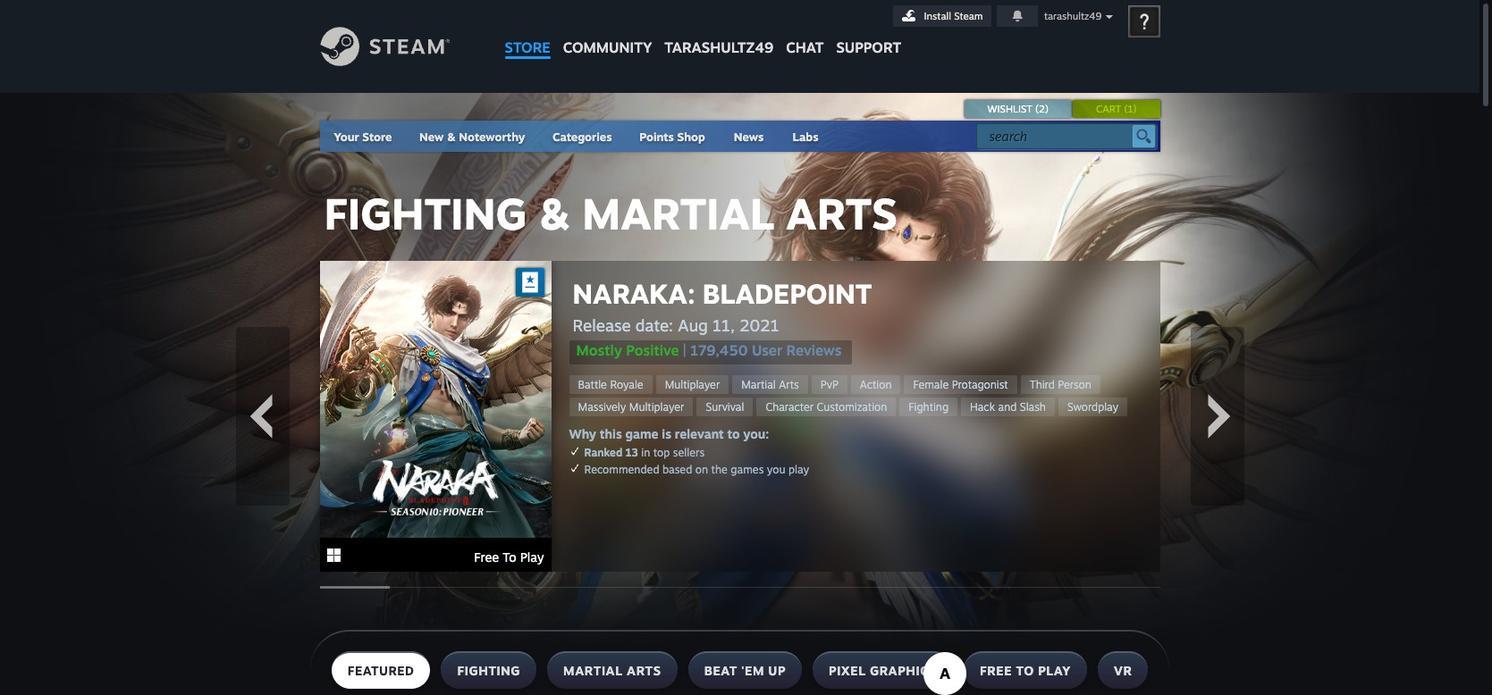 Task type: locate. For each thing, give the bounding box(es) containing it.
labs
[[793, 130, 819, 144]]

arts left beat
[[627, 664, 661, 679]]

1 vertical spatial to
[[1016, 664, 1035, 679]]

179,450
[[690, 342, 748, 360]]

0 horizontal spatial &
[[447, 130, 456, 144]]

featured
[[348, 664, 414, 679]]

search text field
[[990, 125, 1128, 148]]

0 vertical spatial to
[[728, 427, 740, 442]]

on
[[696, 463, 708, 477]]

play
[[789, 463, 810, 477]]

2 vertical spatial martial
[[564, 664, 623, 679]]

up
[[769, 664, 786, 679]]

wishlist                 ( 2 )
[[988, 103, 1049, 115]]

1 vertical spatial tarashultz49
[[665, 38, 774, 56]]

1 vertical spatial play
[[1039, 664, 1071, 679]]

& for fighting
[[539, 187, 571, 241]]

1 vertical spatial &
[[539, 187, 571, 241]]

protagonist
[[952, 378, 1008, 392]]

third person link
[[1021, 376, 1101, 394]]

install steam
[[924, 10, 983, 22]]

&
[[447, 130, 456, 144], [539, 187, 571, 241]]

multiplayer
[[665, 378, 720, 392], [629, 401, 685, 414]]

1 ( from the left
[[1036, 103, 1039, 115]]

multiplayer up is
[[629, 401, 685, 414]]

is
[[662, 427, 672, 442]]

in
[[642, 446, 651, 460]]

free to play
[[980, 664, 1071, 679]]

1 horizontal spatial to
[[1016, 664, 1035, 679]]

free to play
[[474, 550, 544, 565]]

0 vertical spatial &
[[447, 130, 456, 144]]

the
[[711, 463, 728, 477]]

tarashultz49 link
[[659, 0, 780, 65]]

play
[[520, 550, 544, 565], [1039, 664, 1071, 679]]

1 horizontal spatial tarashultz49
[[1044, 10, 1102, 22]]

wishlist
[[988, 103, 1033, 115]]

naraka:
[[573, 277, 696, 310]]

battle royale
[[578, 378, 644, 392]]

1 vertical spatial multiplayer
[[629, 401, 685, 414]]

steam
[[954, 10, 983, 22]]

categories link
[[553, 130, 612, 144]]

1 horizontal spatial play
[[1039, 664, 1071, 679]]

) up search text box
[[1045, 103, 1049, 115]]

1 vertical spatial fighting
[[909, 401, 949, 414]]

play right the to
[[520, 550, 544, 565]]

(
[[1036, 103, 1039, 115], [1125, 103, 1128, 115]]

play for free to play
[[520, 550, 544, 565]]

to
[[503, 550, 517, 565]]

naraka: bladepoint image
[[320, 261, 551, 539]]

& right new
[[447, 130, 456, 144]]

noteworthy
[[459, 130, 525, 144]]

fighting & martial arts
[[324, 187, 898, 241]]

0 vertical spatial multiplayer
[[665, 378, 720, 392]]

news link
[[720, 121, 778, 152]]

arts down labs
[[786, 187, 898, 241]]

)
[[1045, 103, 1049, 115], [1134, 103, 1137, 115]]

points shop link
[[625, 121, 720, 152]]

multiplayer down |
[[665, 378, 720, 392]]

1 vertical spatial free
[[980, 664, 1013, 679]]

1 horizontal spatial )
[[1134, 103, 1137, 115]]

vr
[[1114, 664, 1133, 679]]

relevant
[[675, 427, 724, 442]]

you:
[[743, 427, 769, 442]]

0 vertical spatial play
[[520, 550, 544, 565]]

cart
[[1096, 103, 1122, 115]]

) for 2
[[1045, 103, 1049, 115]]

pixel
[[829, 664, 866, 679]]

massively multiplayer link
[[569, 398, 693, 417]]

naraka: bladepoint release date: aug 11, 2021 mostly positive | 179,450 user reviews
[[573, 277, 872, 360]]

and
[[999, 401, 1017, 414]]

game
[[626, 427, 659, 442]]

cart         ( 1 )
[[1096, 103, 1137, 115]]

based
[[663, 463, 692, 477]]

( right the wishlist
[[1036, 103, 1039, 115]]

free
[[474, 550, 499, 565], [980, 664, 1013, 679]]

0 horizontal spatial martial arts
[[564, 664, 661, 679]]

1 ) from the left
[[1045, 103, 1049, 115]]

1 horizontal spatial free
[[980, 664, 1013, 679]]

play for free to play
[[1039, 664, 1071, 679]]

0 horizontal spatial tarashultz49
[[665, 38, 774, 56]]

0 vertical spatial free
[[474, 550, 499, 565]]

to
[[728, 427, 740, 442], [1016, 664, 1035, 679]]

2 ( from the left
[[1125, 103, 1128, 115]]

ranked 13 in top sellers
[[584, 446, 705, 460]]

0 vertical spatial fighting
[[324, 187, 527, 241]]

support
[[837, 38, 902, 56]]

0 horizontal spatial play
[[520, 550, 544, 565]]

fighting for fighting & martial arts
[[324, 187, 527, 241]]

tarashultz49 inside tarashultz49 link
[[665, 38, 774, 56]]

tarashultz49
[[1044, 10, 1102, 22], [665, 38, 774, 56]]

character customization
[[766, 401, 887, 414]]

action link
[[851, 376, 901, 394]]

1 horizontal spatial &
[[539, 187, 571, 241]]

arts
[[786, 187, 898, 241], [779, 378, 799, 392], [627, 664, 661, 679]]

( right the cart
[[1125, 103, 1128, 115]]

arts up character
[[779, 378, 799, 392]]

1 horizontal spatial (
[[1125, 103, 1128, 115]]

bladepoint
[[703, 277, 872, 310]]

hack and slash
[[970, 401, 1046, 414]]

person
[[1058, 378, 1092, 392]]

survival
[[706, 401, 744, 414]]

fighting
[[324, 187, 527, 241], [909, 401, 949, 414], [457, 664, 521, 679]]

your
[[334, 130, 359, 144]]

0 horizontal spatial (
[[1036, 103, 1039, 115]]

( for 1
[[1125, 103, 1128, 115]]

0 horizontal spatial )
[[1045, 103, 1049, 115]]

martial arts
[[742, 378, 799, 392], [564, 664, 661, 679]]

0 horizontal spatial free
[[474, 550, 499, 565]]

1 horizontal spatial martial arts
[[742, 378, 799, 392]]

2 ) from the left
[[1134, 103, 1137, 115]]

martial
[[582, 187, 775, 241], [742, 378, 776, 392], [564, 664, 623, 679]]

new & noteworthy
[[419, 130, 525, 144]]

0 horizontal spatial to
[[728, 427, 740, 442]]

play left vr
[[1039, 664, 1071, 679]]

battle
[[578, 378, 607, 392]]

'em
[[742, 664, 765, 679]]

) right the cart
[[1134, 103, 1137, 115]]

install
[[924, 10, 952, 22]]

community link
[[557, 0, 659, 65]]

2 vertical spatial fighting
[[457, 664, 521, 679]]

graphics
[[870, 664, 937, 679]]

& down categories link
[[539, 187, 571, 241]]



Task type: describe. For each thing, give the bounding box(es) containing it.
customization
[[817, 401, 887, 414]]

store
[[363, 130, 392, 144]]

1 vertical spatial arts
[[779, 378, 799, 392]]

reviews
[[787, 342, 842, 360]]

top
[[654, 446, 670, 460]]

chat
[[786, 38, 824, 56]]

chat link
[[780, 0, 830, 61]]

0 vertical spatial arts
[[786, 187, 898, 241]]

news
[[734, 130, 764, 144]]

13
[[626, 446, 638, 460]]

) for 1
[[1134, 103, 1137, 115]]

free to play link
[[320, 261, 551, 575]]

install steam link
[[893, 5, 991, 27]]

11,
[[713, 316, 735, 335]]

new
[[419, 130, 444, 144]]

martial arts link
[[733, 376, 808, 394]]

recommended based on the games you play
[[584, 463, 810, 477]]

0 vertical spatial martial arts
[[742, 378, 799, 392]]

|
[[683, 342, 686, 360]]

community
[[563, 38, 652, 56]]

shop
[[677, 130, 705, 144]]

next image
[[1197, 394, 1242, 439]]

0 vertical spatial tarashultz49
[[1044, 10, 1102, 22]]

beat
[[704, 664, 738, 679]]

character customization link
[[757, 398, 896, 417]]

0 vertical spatial martial
[[582, 187, 775, 241]]

free for free to play
[[980, 664, 1013, 679]]

third
[[1030, 378, 1055, 392]]

pixel graphics
[[829, 664, 937, 679]]

games
[[731, 463, 764, 477]]

labs link
[[778, 121, 833, 152]]

royale
[[610, 378, 644, 392]]

hack
[[970, 401, 995, 414]]

third person massively multiplayer
[[578, 378, 1092, 414]]

2
[[1039, 103, 1045, 115]]

you
[[767, 463, 786, 477]]

your store
[[334, 130, 392, 144]]

new & noteworthy link
[[419, 130, 525, 144]]

positive
[[626, 342, 679, 360]]

store link
[[499, 0, 557, 65]]

2 vertical spatial arts
[[627, 664, 661, 679]]

fighting link
[[900, 398, 958, 417]]

fighting for fighting link
[[909, 401, 949, 414]]

hack and slash link
[[961, 398, 1055, 417]]

1
[[1128, 103, 1134, 115]]

multiplayer link
[[656, 376, 729, 394]]

aug
[[678, 316, 708, 335]]

date:
[[636, 316, 674, 335]]

your store link
[[334, 130, 392, 144]]

mostly
[[576, 342, 622, 360]]

female
[[914, 378, 949, 392]]

points shop
[[640, 130, 705, 144]]

1 vertical spatial martial
[[742, 378, 776, 392]]

female protagonist
[[914, 378, 1008, 392]]

swordplay link
[[1059, 398, 1128, 417]]

2021
[[740, 316, 780, 335]]

pvp
[[821, 378, 839, 392]]

support link
[[830, 0, 908, 61]]

beat 'em up
[[704, 664, 786, 679]]

pvp link
[[812, 376, 848, 394]]

( for 2
[[1036, 103, 1039, 115]]

points
[[640, 130, 674, 144]]

& for new
[[447, 130, 456, 144]]

store
[[505, 38, 551, 56]]

free for free to play
[[474, 550, 499, 565]]

release
[[573, 316, 631, 335]]

this
[[600, 427, 622, 442]]

previous image
[[238, 394, 283, 439]]

survival link
[[697, 398, 753, 417]]

slash
[[1020, 401, 1046, 414]]

swordplay
[[1068, 401, 1119, 414]]

user
[[752, 342, 783, 360]]

categories
[[553, 130, 612, 144]]

sellers
[[673, 446, 705, 460]]

female protagonist link
[[905, 376, 1017, 394]]

why this game is relevant to you:
[[569, 427, 769, 442]]

massively
[[578, 401, 626, 414]]

ranked
[[584, 446, 623, 460]]

multiplayer inside third person massively multiplayer
[[629, 401, 685, 414]]

action
[[860, 378, 892, 392]]

1 vertical spatial martial arts
[[564, 664, 661, 679]]

recommended
[[584, 463, 660, 477]]



Task type: vqa. For each thing, say whether or not it's contained in the screenshot.
The Talos Principle Link
no



